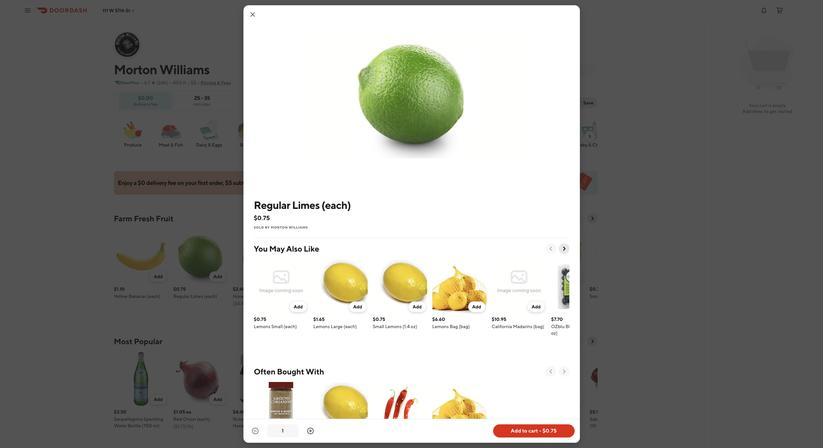 Task type: describe. For each thing, give the bounding box(es) containing it.
$9.40
[[292, 409, 305, 415]]

(1.4 inside regular limes (each) dialog
[[403, 324, 410, 329]]

111
[[103, 8, 108, 13]]

subtotal
[[233, 179, 255, 186]]

baby & child image
[[579, 118, 602, 142]]

$3.30 for $3.30 farmland fresh dairies 2% reduced fat milk (1/2 gal)
[[411, 409, 424, 415]]

next button of carousel image
[[589, 215, 596, 222]]

notification bell image
[[760, 6, 768, 14]]

(pack)
[[504, 430, 517, 435]]

farmland
[[411, 417, 431, 422]]

$1.10
[[114, 287, 125, 292]]

hidden valley original ranch dressing (8 oz) image
[[530, 352, 584, 406]]

morton williams image
[[115, 32, 139, 57]]

$0.75 inside $0.75 regular limes (each)
[[173, 287, 186, 292]]

is
[[769, 103, 772, 108]]

cart inside add to cart - $0.75 button
[[528, 428, 538, 434]]

ml)
[[153, 423, 160, 429]]

$1.65 lemons large (each)
[[313, 317, 357, 329]]

regular inside $0.75 regular limes (each)
[[173, 294, 190, 299]]

baby & child
[[577, 142, 604, 148]]

($4.40/lb)
[[233, 301, 255, 306]]

(bag) for $6.60 lemons bag (bag)
[[459, 324, 470, 329]]

(4.4
[[590, 324, 599, 329]]

$0.75 lemons small (each)
[[254, 317, 297, 329]]

produce image
[[121, 118, 145, 142]]

ea for $9.40 ea
[[306, 409, 311, 415]]

nutella chocolate hazelnut spread (13 oz) image
[[233, 352, 287, 406]]

add for watermelon seedless chunks (each)
[[392, 274, 401, 279]]

lemons for $0.75 lemons small (each)
[[254, 324, 270, 329]]

add for heinz tomato ketchup (14 oz)
[[392, 397, 401, 402]]

valley
[[547, 417, 559, 422]]

morton inside regular limes (each) dialog
[[271, 225, 288, 229]]

1 horizontal spatial small lemons (1.4 oz) image
[[373, 259, 427, 314]]

candy
[[431, 142, 445, 148]]

$0.75 small lemons (1.4 oz) inside regular limes (each) dialog
[[373, 317, 417, 329]]

$6.60 for $6.60 green grapes (1 ct)
[[411, 287, 424, 292]]

honeycrisp
[[233, 294, 257, 299]]

delivery inside $0.00 delivery fee
[[133, 101, 150, 107]]

nutella
[[233, 417, 248, 422]]

dairy & eggs image
[[197, 118, 221, 142]]

$6.20 ea watermelon seedless chunks (each) ($5.50/lb)
[[352, 287, 397, 313]]

$6.60 / lb perdue harvestland organic boneless chicken thighs (pack)
[[471, 409, 517, 435]]

fresh inside $3.30 farmland fresh dairies 2% reduced fat milk (1/2 gal)
[[432, 417, 444, 422]]

next image
[[587, 134, 592, 139]]

child
[[592, 142, 604, 148]]

$1.05
[[173, 409, 185, 415]]

ct)
[[446, 294, 451, 299]]

baby & child link
[[574, 118, 607, 149]]

california madarins (bag) image
[[492, 259, 546, 314]]

your
[[749, 103, 759, 108]]

banana
[[563, 294, 578, 299]]

25
[[194, 95, 200, 101]]

$4.40 heinz tomato ketchup (14 oz)
[[352, 409, 399, 429]]

enjoy a $0 delivery fee on your first order, $5 subtotal minimum required.
[[118, 179, 305, 186]]

yellow inside the $1.65 organic yellow banana (each)
[[548, 294, 562, 299]]

- inside 25 - 35 minutes
[[201, 95, 203, 101]]

0 vertical spatial (1.4
[[620, 294, 627, 299]]

add for organic yellow banana (each)
[[570, 274, 579, 279]]

thighs
[[489, 430, 503, 435]]

$7.70
[[551, 317, 563, 322]]

(1/2
[[456, 423, 464, 429]]

save
[[583, 100, 594, 105]]

($5.50/lb)
[[352, 308, 374, 313]]

$3.30 papaya chunks (each)
[[292, 287, 339, 299]]

bought
[[277, 367, 304, 376]]

green grapes (1 ct) image
[[411, 229, 465, 283]]

st
[[126, 8, 130, 13]]

& for meat & fish
[[171, 142, 174, 148]]

$4.40 for $4.40 nutella chocolate hazelnut spread (13 oz)
[[233, 409, 246, 415]]

(each) inside $0.75 lemons small (each)
[[284, 324, 297, 329]]

bottle
[[128, 423, 141, 429]]

add for driscoll's strawberries (16 oz)
[[511, 274, 520, 279]]

fee inside $0.00 delivery fee
[[151, 101, 158, 107]]

next button of carousel image for often bought with
[[561, 368, 567, 375]]

snacks image
[[388, 118, 412, 142]]

1 horizontal spatial small
[[373, 324, 384, 329]]

onion
[[183, 417, 196, 422]]

required.
[[281, 179, 305, 186]]

organic inside $6.60 / lb perdue harvestland organic boneless chicken thighs (pack)
[[471, 423, 488, 429]]

$6.60 green grapes (1 ct)
[[411, 287, 451, 299]]

organic yellow banana (each) image
[[530, 229, 584, 283]]

papaya chunks (each) image
[[292, 229, 347, 283]]

sold
[[254, 225, 264, 229]]

limes inside regular limes (each) $0.75
[[292, 199, 320, 211]]

1 lemons bag (bag) image from the top
[[432, 259, 487, 314]]

$1.65 organic yellow banana (each)
[[530, 287, 578, 306]]

milk
[[446, 423, 455, 429]]

often bought with
[[254, 367, 324, 376]]

add inside button
[[511, 428, 521, 434]]

ea for $2.40 ea
[[246, 287, 252, 292]]

$3.30 for $3.30 papaya chunks (each)
[[292, 287, 305, 292]]

$10.95
[[492, 317, 506, 322]]

ft
[[183, 80, 186, 85]]

lemons large (each) image
[[313, 259, 368, 314]]

watermelon seedless chunks (each) image
[[352, 229, 406, 283]]

seedless
[[379, 294, 397, 299]]

small inside $0.75 lemons small (each)
[[271, 324, 283, 329]]

tomato
[[365, 417, 381, 422]]

reduced
[[418, 423, 437, 429]]

meat
[[159, 142, 170, 148]]

(each) inside $0.75 regular limes (each)
[[204, 294, 217, 299]]

add for yellow bananas (each)
[[154, 274, 163, 279]]

pricing
[[201, 80, 216, 85]]

minutes
[[194, 101, 210, 107]]

snacks link
[[383, 118, 416, 149]]

111 w 57th st
[[103, 8, 130, 13]]

items
[[752, 109, 764, 114]]

dairy & eggs
[[196, 142, 222, 148]]

bakery image
[[235, 118, 259, 142]]

$1.65 for $1.65 organic yellow banana (each)
[[530, 287, 542, 292]]

sanpellegrino
[[114, 417, 143, 422]]

most
[[114, 337, 132, 346]]

ozblu
[[551, 324, 565, 329]]

$0.75 inside button
[[543, 428, 557, 434]]

$10.95 california madarins (bag)
[[492, 317, 544, 329]]

previous button of carousel image for $6.60 green grapes (1 ct)
[[576, 215, 582, 222]]

previous button of carousel image for ct)
[[576, 338, 582, 345]]

$5.50 sabra classic hummus (10 oz)
[[590, 409, 637, 429]]

2 horizontal spatial small
[[590, 294, 601, 299]]

1 vertical spatial delivery
[[146, 179, 167, 186]]

vitamins image
[[464, 118, 488, 142]]

$0
[[138, 179, 145, 186]]

(each) inside the $1.10 yellow bananas (each)
[[147, 294, 160, 299]]

$9.90 driscoll's strawberries (16 oz)
[[471, 287, 524, 306]]

add to cart - $0.75
[[511, 428, 557, 434]]

add for honeycrisp apple (each)
[[273, 274, 282, 279]]

$6.60 for $6.60 lemons bag (bag)
[[432, 317, 445, 322]]

$0.75 regular limes (each)
[[173, 287, 217, 299]]

0 vertical spatial fresh
[[134, 214, 154, 223]]

add for papaya chunks (each)
[[332, 274, 341, 279]]

0 horizontal spatial regular limes (each) image
[[173, 229, 228, 283]]

57th
[[115, 8, 125, 13]]

madarins
[[513, 324, 532, 329]]

w
[[109, 8, 114, 13]]

dairy & eggs link
[[193, 118, 226, 149]]

blueberries
[[566, 324, 590, 329]]

driscoll's strawberries (16 oz) image
[[471, 229, 525, 283]]

perdue
[[471, 417, 486, 422]]

4 • from the left
[[198, 80, 199, 85]]

regular limes (each) $0.75
[[254, 199, 351, 221]]

(14
[[352, 423, 358, 429]]

organic inside the $1.65 organic yellow banana (each)
[[530, 294, 547, 299]]

$0.00 delivery fee
[[133, 95, 158, 107]]

may
[[269, 244, 285, 253]]

vitamins
[[467, 142, 485, 148]]

$7.70 ozblu blueberries (4.4 oz)
[[551, 317, 599, 336]]

most popular
[[114, 337, 162, 346]]

williams inside regular limes (each) dialog
[[289, 225, 308, 229]]

cart inside your cart is empty add items to get started
[[759, 103, 768, 108]]

sold by morton williams
[[254, 225, 308, 229]]

empty retail cart image
[[737, 33, 798, 95]]

lemons for $1.65 lemons large (each)
[[313, 324, 330, 329]]

on
[[177, 179, 184, 186]]

previous button of carousel image for $7.70 ozblu blueberries (4.4 oz)
[[548, 245, 554, 252]]

add for california madarins (bag)
[[532, 304, 541, 310]]

1 vertical spatial next button of carousel image
[[589, 338, 596, 345]]

add inside your cart is empty add items to get started
[[742, 109, 751, 114]]

to inside button
[[522, 428, 527, 434]]



Task type: vqa. For each thing, say whether or not it's contained in the screenshot.
the left regular limes (each) image
yes



Task type: locate. For each thing, give the bounding box(es) containing it.
0 horizontal spatial limes
[[191, 294, 203, 299]]

oz) inside hidden valley original ranch dressing (8 oz)
[[569, 423, 575, 429]]

yellow inside the $1.10 yellow bananas (each)
[[114, 294, 128, 299]]

(each) inside $1.65 lemons large (each)
[[344, 324, 357, 329]]

0 vertical spatial small lemons (1.4 oz) image
[[373, 259, 427, 314]]

$3.30 for $3.30 sanpellegrino sparkling water bottle (750 ml)
[[114, 409, 126, 415]]

1 vertical spatial organic
[[471, 423, 488, 429]]

lemons for $6.60 lemons bag (bag)
[[432, 324, 449, 329]]

add
[[742, 109, 751, 114], [154, 274, 163, 279], [213, 274, 222, 279], [273, 274, 282, 279], [332, 274, 341, 279], [392, 274, 401, 279], [451, 274, 460, 279], [511, 274, 520, 279], [570, 274, 579, 279], [294, 304, 303, 310], [353, 304, 362, 310], [413, 304, 422, 310], [472, 304, 481, 310], [532, 304, 541, 310], [154, 397, 163, 402], [213, 397, 222, 402], [273, 397, 282, 402], [332, 397, 341, 402], [392, 397, 401, 402], [451, 397, 460, 402], [511, 428, 521, 434]]

- inside button
[[539, 428, 541, 434]]

yellow bananas (each) image
[[114, 229, 168, 283]]

1 horizontal spatial morton
[[271, 225, 288, 229]]

1 horizontal spatial $6.60
[[432, 317, 445, 322]]

fee left on
[[168, 179, 176, 186]]

organic right (16
[[530, 294, 547, 299]]

2 lemons bag (bag) image from the top
[[432, 382, 487, 436]]

1 horizontal spatial previous button of carousel image
[[576, 338, 582, 345]]

0 vertical spatial morton
[[114, 62, 157, 77]]

(each) inside regular limes (each) $0.75
[[322, 199, 351, 211]]

(each) inside $3.30 papaya chunks (each)
[[326, 294, 339, 299]]

pricing & fees button
[[201, 78, 231, 88]]

0 vertical spatial lemons bag (bag) image
[[432, 259, 487, 314]]

large
[[331, 324, 343, 329]]

• right ft
[[188, 80, 189, 85]]

regular limes (each) dialog
[[243, 5, 605, 448]]

$3.30 up papaya
[[292, 287, 305, 292]]

regular inside regular limes (each) $0.75
[[254, 199, 290, 211]]

to inside your cart is empty add items to get started
[[765, 109, 769, 114]]

cart left is
[[759, 103, 768, 108]]

(bag) inside '$10.95 california madarins (bag)'
[[533, 324, 544, 329]]

bananas
[[129, 294, 146, 299]]

(16
[[518, 294, 524, 299]]

ea up fillet
[[306, 409, 311, 415]]

(8
[[564, 423, 568, 429]]

1 horizontal spatial -
[[539, 428, 541, 434]]

$6.60 down (1
[[432, 317, 445, 322]]

small lemons (1.4 oz) image
[[373, 259, 427, 314], [313, 382, 368, 436]]

1 text field
[[271, 428, 295, 435]]

0 horizontal spatial $0.75 small lemons (1.4 oz)
[[373, 317, 417, 329]]

1 horizontal spatial $4.40
[[352, 409, 365, 415]]

lemons bag (bag) image
[[432, 259, 487, 314], [432, 382, 487, 436]]

0 horizontal spatial organic
[[471, 423, 488, 429]]

1 horizontal spatial regular
[[254, 199, 290, 211]]

0 horizontal spatial previous button of carousel image
[[548, 368, 554, 375]]

1 vertical spatial previous button of carousel image
[[548, 245, 554, 252]]

papaya
[[292, 294, 308, 299]]

1 vertical spatial to
[[522, 428, 527, 434]]

$1.65
[[530, 287, 542, 292], [313, 317, 325, 322]]

honeycrisp apple (each) image
[[233, 229, 287, 283]]

1 horizontal spatial regular limes (each) image
[[297, 29, 527, 158]]

(10
[[590, 423, 596, 429]]

ea up onion
[[186, 409, 191, 415]]

$3.30 inside $3.30 papaya chunks (each)
[[292, 287, 305, 292]]

oz) inside the $4.40 nutella chocolate hazelnut spread (13 oz)
[[275, 423, 282, 429]]

2 vertical spatial next button of carousel image
[[561, 368, 567, 375]]

0 vertical spatial cart
[[759, 103, 768, 108]]

1 horizontal spatial fee
[[168, 179, 176, 186]]

1 vertical spatial regular limes (each) image
[[173, 229, 228, 283]]

0 vertical spatial to
[[765, 109, 769, 114]]

$6.60 up green
[[411, 287, 424, 292]]

farmland fresh dairies 2% reduced fat milk (1/2 gal) image
[[411, 352, 465, 406]]

1 vertical spatial (1.4
[[403, 324, 410, 329]]

add for green grapes (1 ct)
[[451, 274, 460, 279]]

2 horizontal spatial $3.30
[[411, 409, 424, 415]]

1 vertical spatial williams
[[289, 225, 308, 229]]

increase quantity by 1 image
[[306, 427, 314, 435]]

minimum
[[256, 179, 280, 186]]

$0.75 inside regular limes (each) $0.75
[[254, 215, 270, 221]]

2 vertical spatial $6.60
[[471, 409, 484, 415]]

1 horizontal spatial fresh
[[432, 417, 444, 422]]

0 horizontal spatial (1.4
[[403, 324, 410, 329]]

$0.75 inside $0.75 lemons small (each)
[[254, 317, 266, 322]]

$4.40 up heinz
[[352, 409, 365, 415]]

0 items, open order cart image
[[776, 6, 784, 14]]

oz) inside $7.70 ozblu blueberries (4.4 oz)
[[551, 331, 558, 336]]

$4.40 nutella chocolate hazelnut spread (13 oz)
[[233, 409, 282, 429]]

ea
[[246, 287, 252, 292], [365, 287, 370, 292], [186, 409, 191, 415], [306, 409, 311, 415]]

dashpass
[[122, 80, 139, 85]]

oz) inside $4.40 heinz tomato ketchup (14 oz)
[[359, 423, 365, 429]]

$3.30 inside $3.30 farmland fresh dairies 2% reduced fat milk (1/2 gal)
[[411, 409, 424, 415]]

0 horizontal spatial morton
[[114, 62, 157, 77]]

ea inside $6.20 ea watermelon seedless chunks (each) ($5.50/lb)
[[365, 287, 370, 292]]

fee down $0.00
[[151, 101, 158, 107]]

chunks inside $6.20 ea watermelon seedless chunks (each) ($5.50/lb)
[[352, 300, 368, 306]]

candy link
[[421, 118, 454, 149]]

0 vertical spatial $6.60
[[411, 287, 424, 292]]

sanpellegrino sparkling water bottle (750 ml) image
[[114, 352, 168, 406]]

•
[[141, 80, 143, 85], [169, 80, 171, 85], [188, 80, 189, 85], [198, 80, 199, 85]]

add for nutella chocolate hazelnut spread (13 oz)
[[273, 397, 282, 402]]

ea for $1.05 ea
[[186, 409, 191, 415]]

(each) inside $9.40 ea salmon fillet (each) ($14.30/lb)
[[321, 417, 334, 422]]

0 horizontal spatial $1.65
[[313, 317, 325, 322]]

$3.30 up sanpellegrino
[[114, 409, 126, 415]]

dairies
[[445, 417, 459, 422]]

0 vertical spatial $1.65
[[530, 287, 542, 292]]

1 vertical spatial $0.75 small lemons (1.4 oz)
[[373, 317, 417, 329]]

0 horizontal spatial cart
[[528, 428, 538, 434]]

add for farmland fresh dairies 2% reduced fat milk (1/2 gal)
[[451, 397, 460, 402]]

chicken
[[471, 430, 488, 435]]

bakery
[[240, 142, 255, 148]]

(bag) right bag
[[459, 324, 470, 329]]

add for small lemons (1.4 oz)
[[413, 304, 422, 310]]

next button of carousel image
[[561, 245, 567, 252], [589, 338, 596, 345], [561, 368, 567, 375]]

1 vertical spatial fee
[[168, 179, 176, 186]]

3 • from the left
[[188, 80, 189, 85]]

(1.4
[[620, 294, 627, 299], [403, 324, 410, 329]]

0 horizontal spatial $4.40
[[233, 409, 246, 415]]

1 vertical spatial cart
[[528, 428, 538, 434]]

1 horizontal spatial $1.65
[[530, 287, 542, 292]]

1 (bag) from the left
[[459, 324, 470, 329]]

• left 400
[[169, 80, 171, 85]]

williams up ft
[[159, 62, 210, 77]]

ea inside $2.40 ea honeycrisp apple (each) ($4.40/lb)
[[246, 287, 252, 292]]

previous button of carousel image for oz)
[[548, 368, 554, 375]]

yellow down $1.10
[[114, 294, 128, 299]]

order,
[[209, 179, 224, 186]]

oz) inside "$9.90 driscoll's strawberries (16 oz)"
[[471, 300, 477, 306]]

$3.30 inside $3.30 sanpellegrino sparkling water bottle (750 ml)
[[114, 409, 126, 415]]

$5
[[225, 179, 232, 186]]

$6.60 for $6.60 / lb perdue harvestland organic boneless chicken thighs (pack)
[[471, 409, 484, 415]]

1 horizontal spatial $0.75 small lemons (1.4 oz)
[[590, 287, 634, 299]]

2 yellow from the left
[[548, 294, 562, 299]]

hidden valley original ranch dressing (8 oz)
[[530, 417, 577, 429]]

- left 35
[[201, 95, 203, 101]]

lb
[[488, 409, 492, 415]]

$4.40
[[233, 409, 246, 415], [352, 409, 365, 415]]

& for dairy & eggs
[[208, 142, 211, 148]]

open menu image
[[24, 6, 32, 14]]

bag
[[450, 324, 458, 329]]

0 vertical spatial fee
[[151, 101, 158, 107]]

& left fish
[[171, 142, 174, 148]]

delivery down $0.00
[[133, 101, 150, 107]]

0 vertical spatial next button of carousel image
[[561, 245, 567, 252]]

$4.40 up nutella
[[233, 409, 246, 415]]

snacks
[[392, 142, 407, 148]]

0 horizontal spatial williams
[[159, 62, 210, 77]]

(bag) for $10.95 california madarins (bag)
[[533, 324, 544, 329]]

drinks image
[[350, 118, 373, 142]]

lemons inside $0.75 lemons small (each)
[[254, 324, 270, 329]]

0 horizontal spatial chunks
[[309, 294, 325, 299]]

organic up chicken
[[471, 423, 488, 429]]

1 vertical spatial -
[[539, 428, 541, 434]]

to left ranch
[[522, 428, 527, 434]]

111 w 57th st button
[[103, 8, 136, 13]]

0 horizontal spatial fee
[[151, 101, 158, 107]]

0 horizontal spatial $6.60
[[411, 287, 424, 292]]

0 vertical spatial regular limes (each) image
[[297, 29, 527, 158]]

lemons inside $1.65 lemons large (each)
[[313, 324, 330, 329]]

salmon fillet (each) image
[[292, 352, 347, 406]]

0 horizontal spatial regular
[[173, 294, 190, 299]]

organic
[[530, 294, 547, 299], [471, 423, 488, 429]]

0 horizontal spatial $3.30
[[114, 409, 126, 415]]

red
[[173, 417, 182, 422]]

driscoll's
[[471, 294, 490, 299]]

1 vertical spatial small lemons (1.4 oz) image
[[313, 382, 368, 436]]

ea for $6.20 ea
[[365, 287, 370, 292]]

(750
[[142, 423, 152, 429]]

$6.60 inside $6.60 lemons bag (bag)
[[432, 317, 445, 322]]

candy image
[[426, 118, 450, 142]]

(bag) inside $6.60 lemons bag (bag)
[[459, 324, 470, 329]]

& left eggs
[[208, 142, 211, 148]]

lemons inside $6.60 lemons bag (bag)
[[432, 324, 449, 329]]

add button
[[150, 271, 167, 282], [150, 271, 167, 282], [209, 271, 226, 282], [209, 271, 226, 282], [269, 271, 286, 282], [269, 271, 286, 282], [328, 271, 345, 282], [328, 271, 345, 282], [388, 271, 405, 282], [388, 271, 405, 282], [447, 271, 464, 282], [447, 271, 464, 282], [507, 271, 524, 282], [507, 271, 524, 282], [566, 271, 583, 282], [566, 271, 583, 282], [290, 302, 307, 312], [290, 302, 307, 312], [349, 302, 366, 312], [349, 302, 366, 312], [409, 302, 426, 312], [409, 302, 426, 312], [468, 302, 485, 312], [468, 302, 485, 312], [528, 302, 545, 312], [528, 302, 545, 312], [150, 394, 167, 405], [150, 394, 167, 405], [209, 394, 226, 405], [209, 394, 226, 405], [269, 394, 286, 405], [269, 394, 286, 405], [328, 394, 345, 405], [328, 394, 345, 405], [388, 394, 405, 405], [388, 394, 405, 405], [447, 394, 464, 405], [447, 394, 464, 405]]

$6.20
[[352, 287, 364, 292]]

1 horizontal spatial limes
[[292, 199, 320, 211]]

add for lemons bag (bag)
[[472, 304, 481, 310]]

heinz
[[352, 417, 364, 422]]

2 • from the left
[[169, 80, 171, 85]]

close image
[[249, 11, 256, 18]]

add to cart - $0.75 button
[[493, 425, 575, 438]]

fat
[[438, 423, 445, 429]]

with
[[306, 367, 324, 376]]

0 vertical spatial $0.75 small lemons (1.4 oz)
[[590, 287, 634, 299]]

1 yellow from the left
[[114, 294, 128, 299]]

0 vertical spatial limes
[[292, 199, 320, 211]]

1 horizontal spatial to
[[765, 109, 769, 114]]

0 vertical spatial williams
[[159, 62, 210, 77]]

chunks
[[309, 294, 325, 299], [352, 300, 368, 306]]

0 horizontal spatial -
[[201, 95, 203, 101]]

$4.40 inside the $4.40 nutella chocolate hazelnut spread (13 oz)
[[233, 409, 246, 415]]

0 vertical spatial previous button of carousel image
[[576, 338, 582, 345]]

(each) inside $6.20 ea watermelon seedless chunks (each) ($5.50/lb)
[[369, 300, 382, 306]]

0 horizontal spatial previous button of carousel image
[[548, 245, 554, 252]]

also
[[286, 244, 302, 253]]

$6.60 inside $6.60 green grapes (1 ct)
[[411, 287, 424, 292]]

add for red onion (each)
[[213, 397, 222, 402]]

$4.40 for $4.40 heinz tomato ketchup (14 oz)
[[352, 409, 365, 415]]

lemons small (each) image
[[254, 259, 308, 314]]

0 vertical spatial chunks
[[309, 294, 325, 299]]

fresh left the fruit
[[134, 214, 154, 223]]

williams down regular limes (each) $0.75
[[289, 225, 308, 229]]

$1.65 inside the $1.65 organic yellow banana (each)
[[530, 287, 542, 292]]

decrease quantity by 1 image
[[251, 427, 259, 435]]

(each) inside the $1.65 organic yellow banana (each)
[[530, 300, 543, 306]]

ea up honeycrisp
[[246, 287, 252, 292]]

35
[[204, 95, 210, 101]]

morton bassett ground coriander seasoning (2 ct) image
[[254, 382, 308, 436]]

1 horizontal spatial (bag)
[[533, 324, 544, 329]]

0 horizontal spatial small lemons (1.4 oz) image
[[313, 382, 368, 436]]

perdue harvestland organic boneless chicken thighs (pack) image
[[471, 352, 525, 406]]

farm fresh fruit link
[[114, 213, 174, 224]]

Search Morton Williams search field
[[471, 66, 591, 73]]

california
[[492, 324, 512, 329]]

ea up watermelon
[[365, 287, 370, 292]]

0 vertical spatial delivery
[[133, 101, 150, 107]]

to left get
[[765, 109, 769, 114]]

0 vertical spatial previous button of carousel image
[[576, 215, 582, 222]]

(each) inside $2.40 ea honeycrisp apple (each) ($4.40/lb)
[[271, 294, 284, 299]]

2%
[[411, 423, 417, 429]]

• right the $$
[[198, 80, 199, 85]]

limes inside $0.75 regular limes (each)
[[191, 294, 203, 299]]

0 horizontal spatial yellow
[[114, 294, 128, 299]]

eggs
[[212, 142, 222, 148]]

green
[[411, 294, 424, 299]]

chunks up the ($5.50/lb)
[[352, 300, 368, 306]]

red onion (each) image
[[173, 352, 228, 406]]

& right the baby
[[589, 142, 592, 148]]

2 horizontal spatial $6.60
[[471, 409, 484, 415]]

$3.30 up farmland
[[411, 409, 424, 415]]

baby
[[577, 142, 588, 148]]

delivery
[[133, 101, 150, 107], [146, 179, 167, 186]]

grapes
[[425, 294, 440, 299]]

$6.60 up perdue
[[471, 409, 484, 415]]

& for baby & child
[[589, 142, 592, 148]]

1 horizontal spatial organic
[[530, 294, 547, 299]]

1 horizontal spatial (1.4
[[620, 294, 627, 299]]

1 horizontal spatial yellow
[[548, 294, 562, 299]]

regular
[[254, 199, 290, 211], [173, 294, 190, 299]]

• 400 ft • $$ • pricing & fees
[[169, 80, 231, 85]]

meat & fish image
[[159, 118, 183, 142]]

1 vertical spatial fresh
[[432, 417, 444, 422]]

add for lemons small (each)
[[294, 304, 303, 310]]

popular
[[134, 337, 162, 346]]

1 vertical spatial $6.60
[[432, 317, 445, 322]]

1 vertical spatial limes
[[191, 294, 203, 299]]

hidden
[[530, 417, 546, 422]]

0 horizontal spatial to
[[522, 428, 527, 434]]

(13
[[269, 423, 275, 429]]

$1.65 inside $1.65 lemons large (each)
[[313, 317, 325, 322]]

(each) inside $1.05 ea red onion (each) ($1.75/lb)
[[197, 417, 210, 422]]

add for salmon fillet (each)
[[332, 397, 341, 402]]

add for lemons large (each)
[[353, 304, 362, 310]]

farm fresh fruit
[[114, 214, 174, 223]]

heinz tomato ketchup (14 oz) image
[[352, 352, 406, 406]]

- down hidden at right bottom
[[539, 428, 541, 434]]

0 horizontal spatial fresh
[[134, 214, 154, 223]]

chocolate
[[249, 417, 271, 422]]

1 • from the left
[[141, 80, 143, 85]]

0 horizontal spatial small
[[271, 324, 283, 329]]

oz) inside $5.50 sabra classic hummus (10 oz)
[[597, 423, 604, 429]]

goodness garden speciality dried chile (7 oz) image
[[373, 382, 427, 436]]

enjoy
[[118, 179, 133, 186]]

1 vertical spatial morton
[[271, 225, 288, 229]]

(1
[[441, 294, 445, 299]]

$4.40 inside $4.40 heinz tomato ketchup (14 oz)
[[352, 409, 365, 415]]

apple
[[257, 294, 270, 299]]

(bag)
[[459, 324, 470, 329], [533, 324, 544, 329]]

25 - 35 minutes
[[194, 95, 210, 107]]

1 horizontal spatial cart
[[759, 103, 768, 108]]

add for sanpellegrino sparkling water bottle (750 ml)
[[154, 397, 163, 402]]

$1.65 for $1.65 lemons large (each)
[[313, 317, 325, 322]]

$6.60 lemons bag (bag)
[[432, 317, 470, 329]]

previous button of carousel image
[[576, 215, 582, 222], [548, 245, 554, 252]]

0 vertical spatial -
[[201, 95, 203, 101]]

water
[[114, 423, 127, 429]]

1 horizontal spatial $3.30
[[292, 287, 305, 292]]

your cart is empty add items to get started
[[742, 103, 793, 114]]

2 (bag) from the left
[[533, 324, 544, 329]]

ea inside $1.05 ea red onion (each) ($1.75/lb)
[[186, 409, 191, 415]]

chunks inside $3.30 papaya chunks (each)
[[309, 294, 325, 299]]

1 vertical spatial $1.65
[[313, 317, 325, 322]]

& left fees
[[217, 80, 220, 85]]

1 horizontal spatial chunks
[[352, 300, 368, 306]]

to
[[765, 109, 769, 114], [522, 428, 527, 434]]

0 vertical spatial organic
[[530, 294, 547, 299]]

drinks link
[[345, 118, 378, 149]]

delivery right $0 on the top left
[[146, 179, 167, 186]]

$6.60 inside $6.60 / lb perdue harvestland organic boneless chicken thighs (pack)
[[471, 409, 484, 415]]

1 $4.40 from the left
[[233, 409, 246, 415]]

0 horizontal spatial (bag)
[[459, 324, 470, 329]]

1 vertical spatial lemons bag (bag) image
[[432, 382, 487, 436]]

add for regular limes (each)
[[213, 274, 222, 279]]

1 horizontal spatial williams
[[289, 225, 308, 229]]

next button of carousel image for you may also like
[[561, 245, 567, 252]]

$3.30 farmland fresh dairies 2% reduced fat milk (1/2 gal)
[[411, 409, 464, 435]]

(each)
[[322, 199, 351, 211], [147, 294, 160, 299], [204, 294, 217, 299], [271, 294, 284, 299], [326, 294, 339, 299], [369, 300, 382, 306], [530, 300, 543, 306], [284, 324, 297, 329], [344, 324, 357, 329], [197, 417, 210, 422], [321, 417, 334, 422]]

(bag) right madarins
[[533, 324, 544, 329]]

sabra
[[590, 417, 602, 422]]

produce link
[[116, 118, 149, 149]]

cart down hidden at right bottom
[[528, 428, 538, 434]]

2 $4.40 from the left
[[352, 409, 365, 415]]

dressing
[[545, 423, 563, 429]]

1 vertical spatial previous button of carousel image
[[548, 368, 554, 375]]

0 vertical spatial regular
[[254, 199, 290, 211]]

get
[[770, 109, 777, 114]]

regular limes (each) image
[[297, 29, 527, 158], [173, 229, 228, 283]]

• left 4.7
[[141, 80, 143, 85]]

classic
[[603, 417, 617, 422]]

chunks right papaya
[[309, 294, 325, 299]]

save button
[[570, 98, 598, 108]]

previous button of carousel image
[[576, 338, 582, 345], [548, 368, 554, 375]]

morton right the "by"
[[271, 225, 288, 229]]

1 vertical spatial regular
[[173, 294, 190, 299]]

ea inside $9.40 ea salmon fillet (each) ($14.30/lb)
[[306, 409, 311, 415]]

morton up dashpass
[[114, 62, 157, 77]]

fresh up fat
[[432, 417, 444, 422]]

1 horizontal spatial previous button of carousel image
[[576, 215, 582, 222]]

1 vertical spatial chunks
[[352, 300, 368, 306]]

($1.75/lb)
[[173, 424, 193, 429]]

harvestland
[[487, 417, 512, 422]]

yellow left banana
[[548, 294, 562, 299]]



